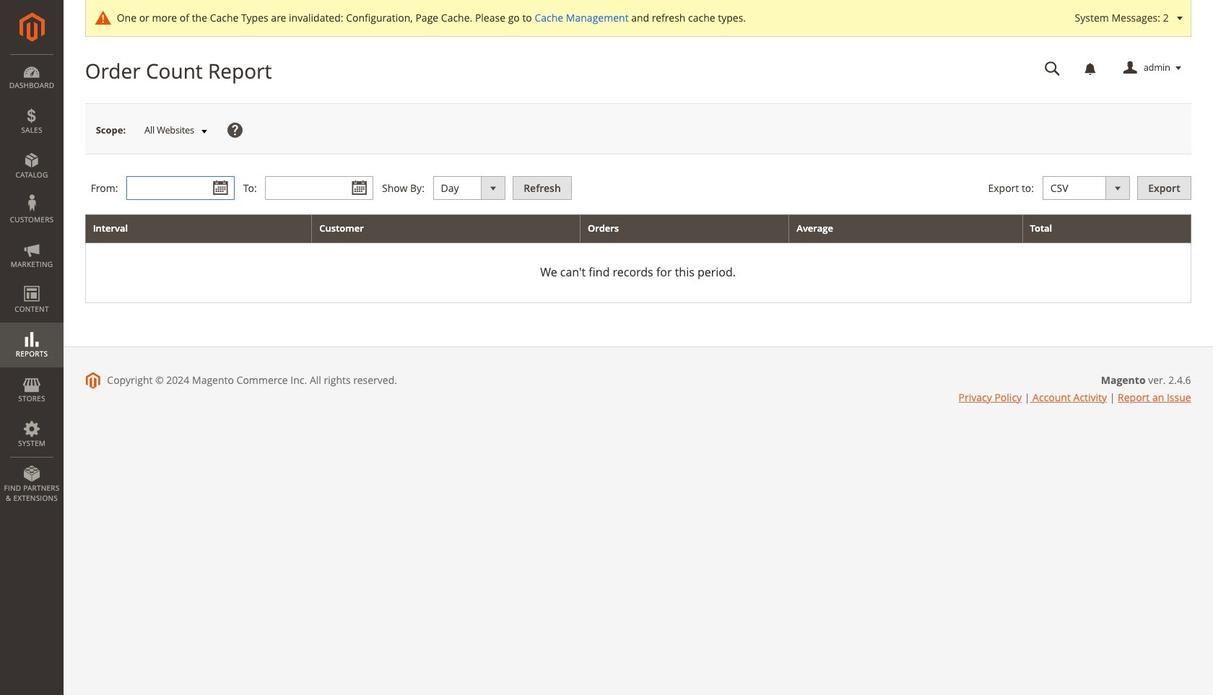 Task type: locate. For each thing, give the bounding box(es) containing it.
None text field
[[1034, 56, 1071, 81], [126, 176, 235, 200], [265, 176, 374, 200], [1034, 56, 1071, 81], [126, 176, 235, 200], [265, 176, 374, 200]]

menu bar
[[0, 54, 64, 511]]



Task type: vqa. For each thing, say whether or not it's contained in the screenshot.
menu bar
yes



Task type: describe. For each thing, give the bounding box(es) containing it.
magento admin panel image
[[19, 12, 44, 42]]



